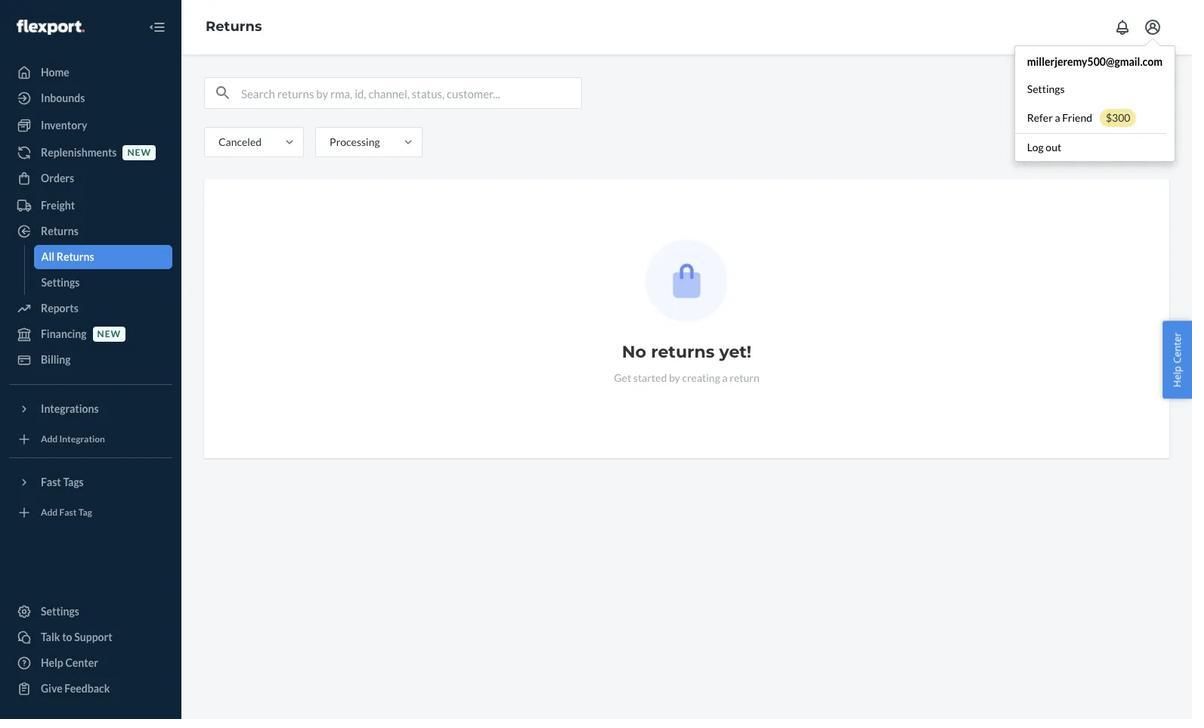Task type: locate. For each thing, give the bounding box(es) containing it.
add inside 'link'
[[41, 507, 58, 518]]

1 vertical spatial new
[[97, 328, 121, 340]]

log
[[1027, 141, 1044, 153]]

help center inside button
[[1171, 332, 1184, 387]]

1 add from the top
[[41, 434, 58, 445]]

0 vertical spatial settings
[[1027, 82, 1065, 95]]

all returns
[[41, 250, 94, 263]]

fast inside dropdown button
[[41, 476, 61, 488]]

settings up reports
[[41, 276, 80, 289]]

a left return
[[722, 371, 728, 384]]

open notifications image
[[1114, 18, 1132, 36]]

1 horizontal spatial center
[[1171, 332, 1184, 363]]

freight
[[41, 199, 75, 212]]

a right "refer"
[[1055, 111, 1061, 124]]

1 horizontal spatial help
[[1171, 366, 1184, 387]]

1 vertical spatial add
[[41, 507, 58, 518]]

no returns yet!
[[622, 342, 752, 362]]

0 horizontal spatial help
[[41, 656, 63, 669]]

returns
[[206, 18, 262, 35], [41, 225, 79, 237], [56, 250, 94, 263]]

0 horizontal spatial center
[[65, 656, 98, 669]]

settings link up support
[[9, 600, 172, 624]]

add for add integration
[[41, 434, 58, 445]]

help center link
[[9, 651, 172, 675]]

1 vertical spatial a
[[722, 371, 728, 384]]

1 horizontal spatial help center
[[1171, 332, 1184, 387]]

empty list image
[[646, 240, 728, 322]]

support
[[74, 631, 112, 643]]

2 add from the top
[[41, 507, 58, 518]]

returns link
[[206, 18, 262, 35], [9, 219, 172, 243]]

get
[[614, 371, 631, 384]]

returns
[[651, 342, 715, 362]]

center
[[1171, 332, 1184, 363], [65, 656, 98, 669]]

refer a friend
[[1027, 111, 1093, 124]]

help center
[[1171, 332, 1184, 387], [41, 656, 98, 669]]

1 horizontal spatial returns link
[[206, 18, 262, 35]]

talk
[[41, 631, 60, 643]]

help
[[1171, 366, 1184, 387], [41, 656, 63, 669]]

0 vertical spatial new
[[127, 147, 151, 158]]

open account menu image
[[1144, 18, 1162, 36]]

reports
[[41, 302, 78, 315]]

1 vertical spatial settings
[[41, 276, 80, 289]]

1 horizontal spatial new
[[127, 147, 151, 158]]

settings link down all returns link at left
[[34, 271, 172, 295]]

0 vertical spatial a
[[1055, 111, 1061, 124]]

new
[[127, 147, 151, 158], [97, 328, 121, 340]]

new down 'reports' link
[[97, 328, 121, 340]]

fast inside 'link'
[[59, 507, 77, 518]]

add fast tag link
[[9, 501, 172, 525]]

canceled
[[219, 135, 262, 148]]

out
[[1046, 141, 1062, 153]]

billing
[[41, 353, 71, 366]]

talk to support
[[41, 631, 112, 643]]

add
[[41, 434, 58, 445], [41, 507, 58, 518]]

0 horizontal spatial returns link
[[9, 219, 172, 243]]

a
[[1055, 111, 1061, 124], [722, 371, 728, 384]]

0 vertical spatial help
[[1171, 366, 1184, 387]]

financing
[[41, 327, 87, 340]]

0 horizontal spatial new
[[97, 328, 121, 340]]

friend
[[1063, 111, 1093, 124]]

no
[[622, 342, 646, 362]]

help inside button
[[1171, 366, 1184, 387]]

give feedback
[[41, 682, 110, 695]]

integrations
[[41, 402, 99, 415]]

add down fast tags
[[41, 507, 58, 518]]

fast left the tags in the bottom of the page
[[41, 476, 61, 488]]

settings up "refer"
[[1027, 82, 1065, 95]]

settings up to
[[41, 605, 79, 618]]

0 vertical spatial add
[[41, 434, 58, 445]]

billing link
[[9, 348, 172, 372]]

fast tags
[[41, 476, 84, 488]]

0 vertical spatial center
[[1171, 332, 1184, 363]]

inbounds link
[[9, 86, 172, 110]]

inventory link
[[9, 113, 172, 138]]

add left integration on the bottom
[[41, 434, 58, 445]]

1 vertical spatial fast
[[59, 507, 77, 518]]

0 vertical spatial settings link
[[1015, 76, 1175, 103]]

settings link down millerjeremy500@gmail.com
[[1015, 76, 1175, 103]]

1 horizontal spatial a
[[1055, 111, 1061, 124]]

get started by creating a return
[[614, 371, 760, 384]]

0 vertical spatial help center
[[1171, 332, 1184, 387]]

0 vertical spatial fast
[[41, 476, 61, 488]]

to
[[62, 631, 72, 643]]

fast left tag
[[59, 507, 77, 518]]

help center button
[[1163, 321, 1192, 398]]

0 horizontal spatial help center
[[41, 656, 98, 669]]

1 vertical spatial center
[[65, 656, 98, 669]]

settings link
[[1015, 76, 1175, 103], [34, 271, 172, 295], [9, 600, 172, 624]]

processing
[[330, 135, 380, 148]]

1 vertical spatial returns link
[[9, 219, 172, 243]]

close navigation image
[[148, 18, 166, 36]]

log out button
[[1015, 133, 1167, 161]]

settings
[[1027, 82, 1065, 95], [41, 276, 80, 289], [41, 605, 79, 618]]

fast
[[41, 476, 61, 488], [59, 507, 77, 518]]

new up orders link
[[127, 147, 151, 158]]



Task type: describe. For each thing, give the bounding box(es) containing it.
freight link
[[9, 194, 172, 218]]

fast tags button
[[9, 470, 172, 495]]

feedback
[[65, 682, 110, 695]]

return
[[730, 371, 760, 384]]

1 vertical spatial settings link
[[34, 271, 172, 295]]

2 vertical spatial settings
[[41, 605, 79, 618]]

settings for middle settings link
[[41, 276, 80, 289]]

reports link
[[9, 296, 172, 321]]

home
[[41, 66, 69, 79]]

tag
[[78, 507, 92, 518]]

log out
[[1027, 141, 1062, 153]]

add fast tag
[[41, 507, 92, 518]]

replenishments
[[41, 146, 117, 159]]

$300
[[1106, 111, 1131, 124]]

flexport logo image
[[17, 19, 85, 35]]

1 vertical spatial help
[[41, 656, 63, 669]]

all
[[41, 250, 54, 263]]

yet!
[[720, 342, 752, 362]]

integrations button
[[9, 397, 172, 421]]

orders
[[41, 172, 74, 184]]

2 vertical spatial returns
[[56, 250, 94, 263]]

started
[[633, 371, 667, 384]]

talk to support button
[[9, 625, 172, 650]]

center inside button
[[1171, 332, 1184, 363]]

add for add fast tag
[[41, 507, 58, 518]]

inventory
[[41, 119, 87, 132]]

new for financing
[[97, 328, 121, 340]]

settings for top settings link
[[1027, 82, 1065, 95]]

creating
[[682, 371, 720, 384]]

give feedback button
[[9, 677, 172, 701]]

2 vertical spatial settings link
[[9, 600, 172, 624]]

inbounds
[[41, 91, 85, 104]]

orders link
[[9, 166, 172, 191]]

by
[[669, 371, 680, 384]]

1 vertical spatial help center
[[41, 656, 98, 669]]

1 vertical spatial returns
[[41, 225, 79, 237]]

give
[[41, 682, 62, 695]]

add integration
[[41, 434, 105, 445]]

0 vertical spatial returns link
[[206, 18, 262, 35]]

add integration link
[[9, 427, 172, 451]]

millerjeremy500@gmail.com link
[[1015, 48, 1175, 76]]

0 vertical spatial returns
[[206, 18, 262, 35]]

millerjeremy500@gmail.com
[[1027, 55, 1163, 68]]

Search returns by rma, id, channel, status, customer... text field
[[241, 78, 581, 108]]

new for replenishments
[[127, 147, 151, 158]]

0 horizontal spatial a
[[722, 371, 728, 384]]

integration
[[59, 434, 105, 445]]

home link
[[9, 60, 172, 85]]

refer
[[1027, 111, 1053, 124]]

all returns link
[[34, 245, 172, 269]]

tags
[[63, 476, 84, 488]]



Task type: vqa. For each thing, say whether or not it's contained in the screenshot.
0 related to 456195588625
no



